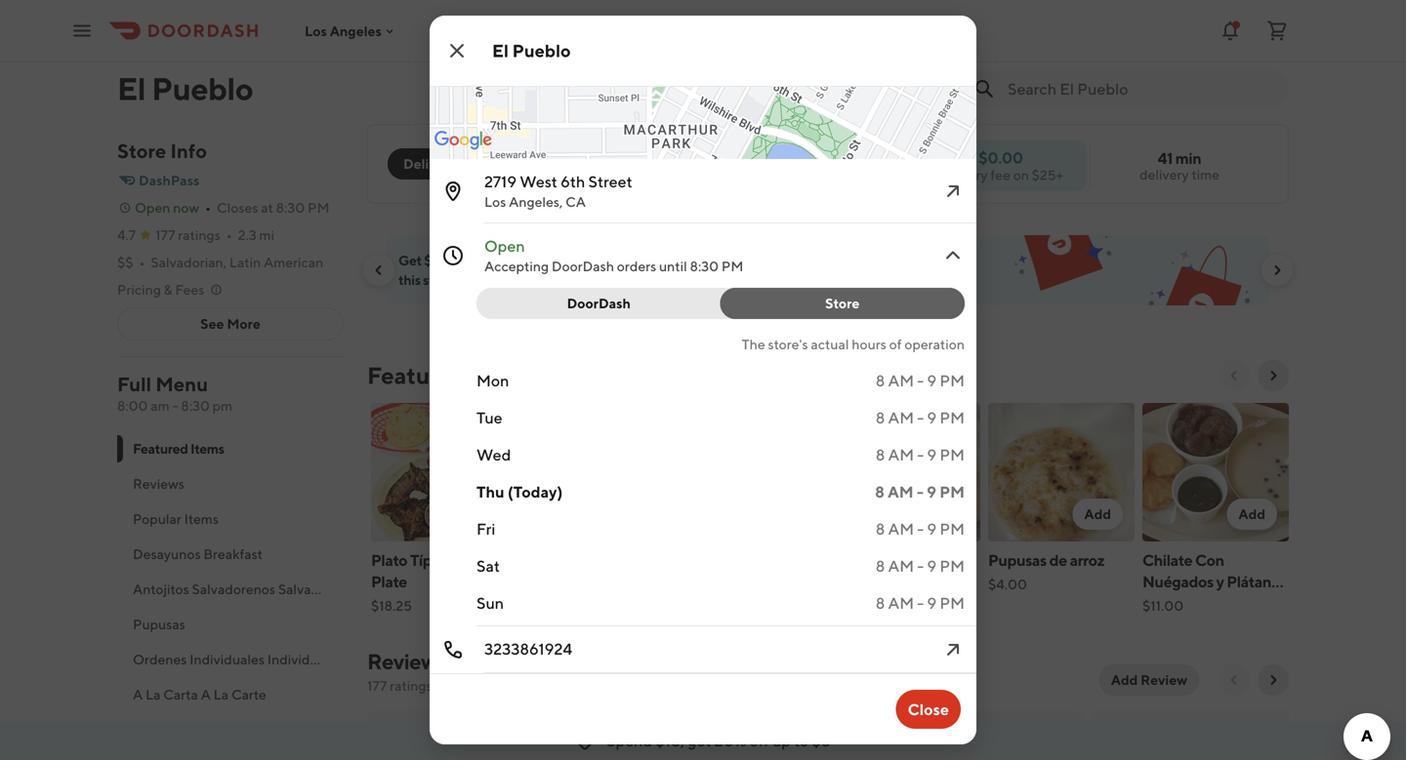 Task type: locate. For each thing, give the bounding box(es) containing it.
-
[[917, 372, 924, 390], [172, 398, 178, 414], [917, 409, 924, 427], [917, 446, 924, 464], [917, 483, 924, 501], [917, 520, 924, 539], [917, 557, 924, 576], [917, 594, 924, 613]]

0 vertical spatial /
[[455, 551, 462, 570]]

de inside pupusas de arroz $4.00
[[1049, 551, 1067, 570]]

8 for thu (today)
[[875, 483, 885, 501]]

antojitos
[[133, 582, 189, 598], [350, 582, 406, 598]]

click item image
[[941, 639, 965, 662]]

valeria r right $5
[[839, 733, 899, 751]]

1 vertical spatial on
[[521, 252, 537, 269]]

ratings down reviews "link" at left
[[390, 678, 432, 694]]

0 vertical spatial pupusas
[[988, 551, 1047, 570]]

featured left 'mon'
[[367, 362, 466, 390]]

7 8 from the top
[[876, 594, 885, 613]]

actual
[[811, 336, 849, 353]]

am for mon
[[888, 372, 914, 390]]

2719 west 6th street los angeles, ca
[[484, 172, 633, 210]]

1 horizontal spatial ratings
[[390, 678, 432, 694]]

4 am from the top
[[888, 483, 914, 501]]

of
[[889, 336, 902, 353]]

pricing & fees
[[117, 282, 204, 298]]

close el pueblo image
[[445, 39, 469, 63]]

now
[[173, 200, 199, 216]]

reviews
[[501, 678, 548, 694]]

click item image
[[941, 180, 965, 203], [941, 244, 965, 268]]

pm for sun
[[940, 594, 965, 613]]

antojitos up $18.25
[[350, 582, 406, 598]]

reviews for reviews 177 ratings • 18 public reviews
[[367, 649, 446, 675]]

store's
[[768, 336, 808, 353]]

1 horizontal spatial on
[[1013, 167, 1029, 183]]

7 photos button
[[1180, 11, 1277, 42]]

delivery inside the 41 min delivery time
[[1140, 167, 1189, 183]]

close button
[[896, 690, 961, 729]]

los inside 2719 west 6th street los angeles, ca
[[484, 194, 506, 210]]

store
[[117, 140, 166, 163], [825, 295, 860, 312]]

0 horizontal spatial store
[[117, 140, 166, 163]]

0 horizontal spatial open
[[135, 200, 170, 216]]

0 vertical spatial items
[[470, 362, 531, 390]]

thu
[[477, 483, 505, 501]]

2 am from the top
[[888, 409, 914, 427]]

breakfast
[[203, 546, 263, 563]]

mi
[[259, 227, 274, 243]]

2 vertical spatial 8:30
[[181, 398, 210, 414]]

177 down open now
[[155, 227, 175, 243]]

/ inside 3 empanadas de frijol / 3 bean empanada
[[872, 573, 879, 591]]

0 horizontal spatial on
[[521, 252, 537, 269]]

antojitos down desayunos
[[133, 582, 189, 598]]

0 horizontal spatial pupusas
[[133, 617, 185, 633]]

2 click item image from the top
[[941, 244, 965, 268]]

20%
[[714, 732, 746, 750]]

4 8 am - 9 pm from the top
[[875, 483, 965, 501]]

fees
[[175, 282, 204, 298]]

0 horizontal spatial los
[[305, 23, 327, 39]]

reviews inside button
[[133, 476, 184, 492]]

reviews up 18
[[367, 649, 446, 675]]

v down reviews
[[498, 731, 510, 752]]

1 vertical spatial 8:30
[[690, 258, 719, 274]]

177 down orders
[[367, 678, 387, 694]]

0 vertical spatial 3
[[834, 551, 843, 570]]

min
[[1176, 149, 1201, 167]]

reviews for reviews
[[133, 476, 184, 492]]

1 vertical spatial los
[[484, 194, 506, 210]]

click item image up operation
[[941, 244, 965, 268]]

the
[[742, 336, 765, 353]]

- for mon
[[917, 372, 924, 390]]

2 vertical spatial items
[[184, 511, 219, 527]]

0 horizontal spatial de
[[929, 551, 947, 570]]

0 horizontal spatial 8:30
[[181, 398, 210, 414]]

0 vertical spatial el pueblo
[[492, 40, 571, 61]]

on
[[1013, 167, 1029, 183], [521, 252, 537, 269]]

los
[[305, 23, 327, 39], [484, 194, 506, 210]]

0 vertical spatial on
[[1013, 167, 1029, 183]]

el pueblo right close el pueblo icon
[[492, 40, 571, 61]]

7 8 am - 9 pm from the top
[[876, 594, 965, 613]]

el
[[492, 40, 509, 61], [117, 70, 146, 107]]

8:30 right or
[[690, 258, 719, 274]]

1 horizontal spatial valeria
[[839, 733, 886, 751]]

6 am from the top
[[888, 557, 914, 576]]

los down 2719
[[484, 194, 506, 210]]

2 9 from the top
[[927, 409, 937, 427]]

open menu image
[[70, 19, 94, 42]]

$4.00
[[988, 577, 1027, 593]]

pupusas inside pupusas "button"
[[133, 617, 185, 633]]

6 8 from the top
[[876, 557, 885, 576]]

6th
[[561, 172, 585, 191]]

3 am from the top
[[888, 446, 914, 464]]

1 vertical spatial reviews
[[367, 649, 446, 675]]

store info
[[117, 140, 207, 163]]

r left spend
[[580, 733, 591, 751]]

0 horizontal spatial featured
[[133, 441, 188, 457]]

4 8 from the top
[[875, 483, 885, 501]]

next button of carousel image
[[1266, 368, 1281, 384]]

8:30 inside full menu 8:00 am - 8:30 pm
[[181, 398, 210, 414]]

add for $11.00
[[1239, 506, 1266, 522]]

pm
[[213, 398, 233, 414]]

reviews up popular on the bottom left
[[133, 476, 184, 492]]

la left carta
[[146, 687, 161, 703]]

open inside open accepting doordash orders until 8:30 pm
[[484, 237, 525, 255]]

ratings
[[178, 227, 220, 243], [390, 678, 432, 694]]

frijol
[[834, 573, 869, 591]]

177 inside reviews 177 ratings • 18 public reviews
[[367, 678, 387, 694]]

•
[[205, 200, 211, 216], [226, 227, 232, 243], [139, 254, 145, 271], [435, 678, 441, 694]]

0 vertical spatial reviews
[[133, 476, 184, 492]]

desayunos
[[133, 546, 201, 563]]

2 horizontal spatial 8:30
[[690, 258, 719, 274]]

el up store info
[[117, 70, 146, 107]]

valeria r down reviews
[[530, 733, 591, 751]]

pm for mon
[[940, 372, 965, 390]]

featured items up tue
[[367, 362, 531, 390]]

0 vertical spatial el
[[492, 40, 509, 61]]

/ right típico
[[455, 551, 462, 570]]

orders
[[331, 652, 375, 668]]

0 vertical spatial featured
[[367, 362, 466, 390]]

featured items
[[367, 362, 531, 390], [133, 441, 224, 457]]

8:30 right at
[[276, 200, 305, 216]]

store inside store button
[[825, 295, 860, 312]]

pupusas up $4.00
[[988, 551, 1047, 570]]

5 8 from the top
[[876, 520, 885, 539]]

6 9 from the top
[[927, 557, 937, 576]]

pueblo
[[512, 40, 571, 61], [152, 70, 253, 107]]

reviews inside reviews 177 ratings • 18 public reviews
[[367, 649, 446, 675]]

- for thu (today)
[[917, 483, 924, 501]]

1 vertical spatial open
[[484, 237, 525, 255]]

8 am - 9 pm
[[876, 372, 965, 390], [876, 409, 965, 427], [876, 446, 965, 464], [875, 483, 965, 501], [876, 520, 965, 539], [876, 557, 965, 576], [876, 594, 965, 613]]

1 8 from the top
[[876, 372, 885, 390]]

Delivery radio
[[388, 148, 472, 180]]

items up reviews button at bottom left
[[190, 441, 224, 457]]

5 9 from the top
[[927, 520, 937, 539]]

0 vertical spatial featured items
[[367, 362, 531, 390]]

2 la from the left
[[214, 687, 229, 703]]

9
[[927, 372, 937, 390], [927, 409, 937, 427], [927, 446, 937, 464], [927, 483, 936, 501], [927, 520, 937, 539], [927, 557, 937, 576], [927, 594, 937, 613]]

on right fees
[[521, 252, 537, 269]]

order methods option group
[[388, 148, 547, 180]]

- for fri
[[917, 520, 924, 539]]

powered by google image
[[435, 131, 492, 150]]

1 vertical spatial 3
[[882, 573, 890, 591]]

• right $$
[[139, 254, 145, 271]]

1 horizontal spatial featured
[[367, 362, 466, 390]]

1 horizontal spatial 3
[[882, 573, 890, 591]]

Item Search search field
[[1008, 78, 1273, 100]]

el pueblo
[[492, 40, 571, 61], [117, 70, 253, 107]]

8 for sun
[[876, 594, 885, 613]]

1 vertical spatial pupusas
[[133, 617, 185, 633]]

featured items down am
[[133, 441, 224, 457]]

1 horizontal spatial valeria r
[[839, 733, 899, 751]]

items up tue
[[470, 362, 531, 390]]

reviews 177 ratings • 18 public reviews
[[367, 649, 548, 694]]

/ inside plato típico / typical plate $18.25
[[455, 551, 462, 570]]

1 horizontal spatial reviews
[[367, 649, 446, 675]]

am for wed
[[888, 446, 914, 464]]

5 am from the top
[[888, 520, 914, 539]]

or
[[675, 252, 687, 269]]

Store button
[[720, 288, 965, 319]]

3 8 am - 9 pm from the top
[[876, 446, 965, 464]]

• inside reviews 177 ratings • 18 public reviews
[[435, 678, 441, 694]]

1 horizontal spatial /
[[872, 573, 879, 591]]

0 vertical spatial ratings
[[178, 227, 220, 243]]

8 am - 9 pm for thu (today)
[[875, 483, 965, 501]]

1 vertical spatial ratings
[[390, 678, 432, 694]]

3 down empanadas
[[882, 573, 890, 591]]

street
[[588, 172, 633, 191]]

9 for sun
[[927, 594, 937, 613]]

2 8 am - 9 pm from the top
[[876, 409, 965, 427]]

open up the 'accepting'
[[484, 237, 525, 255]]

0 horizontal spatial valeria
[[530, 733, 577, 751]]

pm
[[308, 200, 330, 216], [722, 258, 744, 274], [940, 372, 965, 390], [940, 409, 965, 427], [940, 446, 965, 464], [940, 483, 965, 501], [940, 520, 965, 539], [940, 557, 965, 576], [940, 594, 965, 613]]

1 horizontal spatial 177
[[367, 678, 387, 694]]

3 empanadas de frijol / 3 bean empanada image
[[834, 403, 980, 542]]

1 horizontal spatial antojitos
[[350, 582, 406, 598]]

&
[[164, 282, 172, 298]]

ratings inside reviews 177 ratings • 18 public reviews
[[390, 678, 432, 694]]

4 9 from the top
[[927, 483, 936, 501]]

1 horizontal spatial de
[[1049, 551, 1067, 570]]

$18.25
[[371, 598, 412, 614]]

la left carte at the bottom left of the page
[[214, 687, 229, 703]]

0 horizontal spatial /
[[455, 551, 462, 570]]

delivery left fee
[[938, 167, 988, 183]]

1 antojitos from the left
[[133, 582, 189, 598]]

0 horizontal spatial add button
[[1073, 499, 1123, 530]]

1 vertical spatial click item image
[[941, 244, 965, 268]]

ordenes
[[133, 652, 187, 668]]

8
[[876, 372, 885, 390], [876, 409, 885, 427], [876, 446, 885, 464], [875, 483, 885, 501], [876, 520, 885, 539], [876, 557, 885, 576], [876, 594, 885, 613]]

0 horizontal spatial r
[[580, 733, 591, 751]]

9 for fri
[[927, 520, 937, 539]]

0 vertical spatial click item image
[[941, 180, 965, 203]]

spend $15, get 20% off up to $5
[[607, 732, 831, 750]]

los left angeles
[[305, 23, 327, 39]]

1 horizontal spatial delivery
[[938, 167, 988, 183]]

empanadas
[[845, 551, 926, 570]]

pupusas inside pupusas de arroz $4.00
[[988, 551, 1047, 570]]

plato típico / typical plate image
[[371, 403, 518, 542]]

0 vertical spatial open
[[135, 200, 170, 216]]

8:30 down 'menu'
[[181, 398, 210, 414]]

1 horizontal spatial store
[[825, 295, 860, 312]]

sun
[[477, 594, 504, 613]]

a right carta
[[201, 687, 211, 703]]

8 am - 9 pm for fri
[[876, 520, 965, 539]]

0 horizontal spatial v
[[498, 731, 510, 752]]

bean
[[893, 573, 929, 591]]

pupusas for pupusas de arroz $4.00
[[988, 551, 1047, 570]]

items up desayunos breakfast
[[184, 511, 219, 527]]

this
[[398, 272, 421, 288]]

1 click item image from the top
[[941, 180, 965, 203]]

orders
[[617, 258, 656, 274]]

pupusas up ordenes
[[133, 617, 185, 633]]

am
[[151, 398, 170, 414]]

1 a from the left
[[133, 687, 143, 703]]

3 9 from the top
[[927, 446, 937, 464]]

ratings up salvadorian,
[[178, 227, 220, 243]]

2 de from the left
[[1049, 551, 1067, 570]]

3 up frijol
[[834, 551, 843, 570]]

0 horizontal spatial featured items
[[133, 441, 224, 457]]

de inside 3 empanadas de frijol / 3 bean empanada
[[929, 551, 947, 570]]

a up 'sopas'
[[133, 687, 143, 703]]

1 horizontal spatial a
[[201, 687, 211, 703]]

1 vertical spatial featured
[[133, 441, 188, 457]]

1 vertical spatial 177
[[367, 678, 387, 694]]

order
[[595, 252, 627, 269]]

arroz
[[1070, 551, 1105, 570]]

1 horizontal spatial pueblo
[[512, 40, 571, 61]]

4.7
[[117, 227, 136, 243]]

8 am - 9 pm for sat
[[876, 557, 965, 576]]

5 8 am - 9 pm from the top
[[876, 520, 965, 539]]

• left 18
[[435, 678, 441, 694]]

valeria right $5
[[839, 733, 886, 751]]

1 horizontal spatial pupusas
[[988, 551, 1047, 570]]

american
[[264, 254, 324, 271]]

el right close el pueblo icon
[[492, 40, 509, 61]]

valeria down reviews
[[530, 733, 577, 751]]

angeles
[[330, 23, 382, 39]]

open for open accepting doordash orders until 8:30 pm
[[484, 237, 525, 255]]

pm for wed
[[940, 446, 965, 464]]

1 r from the left
[[580, 733, 591, 751]]

de right empanadas
[[929, 551, 947, 570]]

0 horizontal spatial valeria r
[[530, 733, 591, 751]]

add review
[[1111, 672, 1188, 688]]

pueblo up info
[[152, 70, 253, 107]]

featured items heading
[[367, 360, 531, 392]]

delivery left 'time'
[[1140, 167, 1189, 183]]

$0
[[424, 252, 441, 269]]

delivery up store. in the left top of the page
[[444, 252, 491, 269]]

7 am from the top
[[888, 594, 914, 613]]

delivery inside the get $0 delivery fees on your first order (of $25 or more) from this store.
[[444, 252, 491, 269]]

open
[[135, 200, 170, 216], [484, 237, 525, 255]]

0 horizontal spatial antojitos
[[133, 582, 189, 598]]

1 horizontal spatial v
[[806, 731, 819, 752]]

de left the arroz
[[1049, 551, 1067, 570]]

1 horizontal spatial la
[[214, 687, 229, 703]]

/ up the empanada
[[872, 573, 879, 591]]

open down dashpass
[[135, 200, 170, 216]]

2 antojitos from the left
[[350, 582, 406, 598]]

click item image left fee
[[941, 180, 965, 203]]

9 for mon
[[927, 372, 937, 390]]

0 horizontal spatial delivery
[[444, 252, 491, 269]]

1 vertical spatial /
[[872, 573, 879, 591]]

hour options option group
[[477, 288, 965, 319]]

1 horizontal spatial r
[[889, 733, 899, 751]]

am for thu (today)
[[888, 483, 914, 501]]

get
[[688, 732, 711, 750]]

1 vertical spatial el
[[117, 70, 146, 107]]

1 horizontal spatial add button
[[1227, 499, 1277, 530]]

r down close button
[[889, 733, 899, 751]]

6 8 am - 9 pm from the top
[[876, 557, 965, 576]]

pupusas button
[[117, 607, 344, 643]]

click item image for street
[[941, 180, 965, 203]]

0 items, open order cart image
[[1266, 19, 1289, 42]]

3 empanadas de frijol / 3 bean empanada
[[834, 551, 947, 613]]

3 8 from the top
[[876, 446, 885, 464]]

pueblo right close el pueblo icon
[[512, 40, 571, 61]]

pm for tue
[[940, 409, 965, 427]]

0 vertical spatial 8:30
[[276, 200, 305, 216]]

sopas soups
[[133, 722, 211, 738]]

0 horizontal spatial reviews
[[133, 476, 184, 492]]

1 v from the left
[[498, 731, 510, 752]]

1 horizontal spatial el pueblo
[[492, 40, 571, 61]]

0 vertical spatial store
[[117, 140, 166, 163]]

time
[[1192, 167, 1220, 183]]

see more
[[200, 316, 261, 332]]

$11.00
[[1143, 598, 1184, 614]]

1 9 from the top
[[927, 372, 937, 390]]

los angeles button
[[305, 23, 397, 39]]

2 add button from the left
[[1227, 499, 1277, 530]]

2 r from the left
[[889, 733, 899, 751]]

el inside 'dialog'
[[492, 40, 509, 61]]

1 add button from the left
[[1073, 499, 1123, 530]]

0 horizontal spatial a
[[133, 687, 143, 703]]

1 8 am - 9 pm from the top
[[876, 372, 965, 390]]

on right fee
[[1013, 167, 1029, 183]]

1 vertical spatial doordash
[[567, 295, 631, 312]]

1 horizontal spatial open
[[484, 237, 525, 255]]

add
[[1084, 506, 1111, 522], [1239, 506, 1266, 522], [1111, 672, 1138, 688]]

items
[[470, 362, 531, 390], [190, 441, 224, 457], [184, 511, 219, 527]]

$0.00 delivery fee on $25+
[[938, 148, 1063, 183]]

2 horizontal spatial delivery
[[1140, 167, 1189, 183]]

1 vertical spatial items
[[190, 441, 224, 457]]

1 am from the top
[[888, 372, 914, 390]]

9 for thu (today)
[[927, 483, 936, 501]]

0 horizontal spatial la
[[146, 687, 161, 703]]

9 for sat
[[927, 557, 937, 576]]

chilate con nuégados y plátano  en miel / chilate with nuégados and fried plantain image
[[1143, 403, 1289, 542]]

1 de from the left
[[929, 551, 947, 570]]

(today)
[[508, 483, 563, 501]]

0 horizontal spatial pueblo
[[152, 70, 253, 107]]

1 vertical spatial el pueblo
[[117, 70, 253, 107]]

2 8 from the top
[[876, 409, 885, 427]]

pm for sat
[[940, 557, 965, 576]]

store up the store's actual hours of operation
[[825, 295, 860, 312]]

8:30 inside open accepting doordash orders until 8:30 pm
[[690, 258, 719, 274]]

am for sat
[[888, 557, 914, 576]]

store up dashpass
[[117, 140, 166, 163]]

1 vertical spatial store
[[825, 295, 860, 312]]

8:30 for full menu
[[181, 398, 210, 414]]

0 vertical spatial pueblo
[[512, 40, 571, 61]]

click item image for orders
[[941, 244, 965, 268]]

until
[[659, 258, 687, 274]]

0 vertical spatial doordash
[[552, 258, 614, 274]]

41 min delivery time
[[1140, 149, 1220, 183]]

1 horizontal spatial el
[[492, 40, 509, 61]]

info
[[170, 140, 207, 163]]

carta
[[163, 687, 198, 703]]

1 horizontal spatial los
[[484, 194, 506, 210]]

7 9 from the top
[[927, 594, 937, 613]]

(of
[[630, 252, 646, 269]]

de
[[929, 551, 947, 570], [1049, 551, 1067, 570]]

0 vertical spatial 177
[[155, 227, 175, 243]]

el pueblo up info
[[117, 70, 253, 107]]

v right up
[[806, 731, 819, 752]]

sat
[[477, 557, 500, 576]]

3
[[834, 551, 843, 570], [882, 573, 890, 591]]

featured down am
[[133, 441, 188, 457]]



Task type: describe. For each thing, give the bounding box(es) containing it.
individual
[[267, 652, 329, 668]]

0 horizontal spatial 3
[[834, 551, 843, 570]]

fee
[[991, 167, 1011, 183]]

pupusas for pupusas
[[133, 617, 185, 633]]

8 for tue
[[876, 409, 885, 427]]

1 valeria from the left
[[530, 733, 577, 751]]

los angeles
[[305, 23, 382, 39]]

8 for mon
[[876, 372, 885, 390]]

- for tue
[[917, 409, 924, 427]]

pm for thu (today)
[[940, 483, 965, 501]]

add inside button
[[1111, 672, 1138, 688]]

pupusas de arroz image
[[988, 403, 1135, 542]]

store for store
[[825, 295, 860, 312]]

doordash inside open accepting doordash orders until 8:30 pm
[[552, 258, 614, 274]]

sopas soups button
[[117, 713, 344, 748]]

a la carta a la carte
[[133, 687, 266, 703]]

2 a from the left
[[201, 687, 211, 703]]

1 vertical spatial pueblo
[[152, 70, 253, 107]]

ordenes individuales individual orders button
[[117, 643, 375, 678]]

0 horizontal spatial el pueblo
[[117, 70, 253, 107]]

group order
[[575, 156, 656, 172]]

off
[[750, 732, 769, 750]]

típico
[[410, 551, 452, 570]]

on inside $0.00 delivery fee on $25+
[[1013, 167, 1029, 183]]

antojitos salvadorenos salvadoran antojitos
[[133, 582, 406, 598]]

8 for fri
[[876, 520, 885, 539]]

- inside full menu 8:00 am - 8:30 pm
[[172, 398, 178, 414]]

• closes at 8:30 pm
[[205, 200, 330, 216]]

soups
[[173, 722, 211, 738]]

select promotional banner element
[[801, 306, 855, 341]]

store.
[[423, 272, 457, 288]]

salvadorenos
[[192, 582, 275, 598]]

7
[[1211, 18, 1219, 34]]

angeles,
[[509, 194, 563, 210]]

reviews button
[[117, 467, 344, 502]]

fees
[[494, 252, 519, 269]]

more
[[227, 316, 261, 332]]

salvadoran
[[278, 582, 347, 598]]

7 photos
[[1211, 18, 1266, 34]]

desayunos breakfast
[[133, 546, 263, 563]]

8 am - 9 pm for tue
[[876, 409, 965, 427]]

Pickup radio
[[460, 148, 547, 180]]

- for sat
[[917, 557, 924, 576]]

pupusas de arroz $4.00
[[988, 551, 1105, 593]]

0 vertical spatial los
[[305, 23, 327, 39]]

1 horizontal spatial featured items
[[367, 362, 531, 390]]

add button for $11.00
[[1227, 499, 1277, 530]]

next button of carousel image
[[1270, 263, 1285, 278]]

full
[[117, 373, 151, 396]]

1 vertical spatial featured items
[[133, 441, 224, 457]]

9 for wed
[[927, 446, 937, 464]]

spend
[[607, 732, 653, 750]]

pm for fri
[[940, 520, 965, 539]]

el pueblo inside 'dialog'
[[492, 40, 571, 61]]

next image
[[1266, 673, 1281, 688]]

delivery inside $0.00 delivery fee on $25+
[[938, 167, 988, 183]]

desayunos breakfast button
[[117, 537, 344, 572]]

2.3
[[238, 227, 257, 243]]

from
[[728, 252, 756, 269]]

up
[[772, 732, 791, 750]]

0 horizontal spatial 177
[[155, 227, 175, 243]]

2 v from the left
[[806, 731, 819, 752]]

el pueblo dialog
[[272, 0, 1022, 745]]

individuales
[[190, 652, 265, 668]]

reviews link
[[367, 649, 446, 675]]

pricing & fees button
[[117, 280, 224, 300]]

accepting
[[484, 258, 549, 274]]

photos
[[1221, 18, 1266, 34]]

fri
[[477, 520, 495, 539]]

• right now
[[205, 200, 211, 216]]

menu
[[155, 373, 208, 396]]

2 valeria from the left
[[839, 733, 886, 751]]

group order button
[[563, 148, 668, 180]]

on inside the get $0 delivery fees on your first order (of $25 or more) from this store.
[[521, 252, 537, 269]]

latin
[[229, 254, 261, 271]]

177 ratings •
[[155, 227, 232, 243]]

featured inside 'heading'
[[367, 362, 466, 390]]

pueblo inside 'dialog'
[[512, 40, 571, 61]]

full menu 8:00 am - 8:30 pm
[[117, 373, 233, 414]]

your
[[539, 252, 566, 269]]

8 for wed
[[876, 446, 885, 464]]

9 for tue
[[927, 409, 937, 427]]

pm inside open accepting doordash orders until 8:30 pm
[[722, 258, 744, 274]]

am for sun
[[888, 594, 914, 613]]

doordash inside button
[[567, 295, 631, 312]]

previous button of carousel image
[[371, 263, 387, 278]]

el pueblo image
[[135, 0, 209, 40]]

$15,
[[656, 732, 684, 750]]

typical
[[465, 551, 513, 570]]

8 for sat
[[876, 557, 885, 576]]

open accepting doordash orders until 8:30 pm
[[484, 237, 744, 274]]

get
[[398, 252, 422, 269]]

open now
[[135, 200, 199, 216]]

8 am - 9 pm for sun
[[876, 594, 965, 613]]

8:00
[[117, 398, 148, 414]]

- for sun
[[917, 594, 924, 613]]

0 horizontal spatial el
[[117, 70, 146, 107]]

notification bell image
[[1219, 19, 1242, 42]]

plato
[[371, 551, 407, 570]]

antojitos salvadorenos salvadoran antojitos button
[[117, 572, 406, 607]]

previous button of carousel image
[[1227, 368, 1242, 384]]

the store's actual hours of operation
[[742, 336, 965, 353]]

see more button
[[118, 309, 343, 340]]

delivery for $0
[[444, 252, 491, 269]]

delivery for min
[[1140, 167, 1189, 183]]

add button for $4.00
[[1073, 499, 1123, 530]]

order
[[618, 156, 656, 172]]

open for open now
[[135, 200, 170, 216]]

items inside button
[[184, 511, 219, 527]]

at
[[261, 200, 273, 216]]

sopas
[[133, 722, 170, 738]]

am for fri
[[888, 520, 914, 539]]

1 valeria r from the left
[[530, 733, 591, 751]]

3233861924
[[484, 640, 572, 659]]

0 horizontal spatial ratings
[[178, 227, 220, 243]]

3 empanadas de frijol / 3 bean empanada button
[[830, 399, 984, 628]]

first
[[569, 252, 592, 269]]

popular items
[[133, 511, 219, 527]]

2 valeria r from the left
[[839, 733, 899, 751]]

salvadorian,
[[151, 254, 227, 271]]

- for wed
[[917, 446, 924, 464]]

operation
[[905, 336, 965, 353]]

18
[[443, 678, 457, 694]]

west
[[520, 172, 558, 191]]

items inside 'heading'
[[470, 362, 531, 390]]

popular items button
[[117, 502, 344, 537]]

$$
[[117, 254, 133, 271]]

thu (today)
[[477, 483, 563, 501]]

$0.00
[[979, 148, 1023, 167]]

DoorDash button
[[477, 288, 733, 319]]

previous image
[[1227, 673, 1242, 688]]

am for tue
[[888, 409, 914, 427]]

popular
[[133, 511, 181, 527]]

1 horizontal spatial 8:30
[[276, 200, 305, 216]]

pricing
[[117, 282, 161, 298]]

8 am - 9 pm for wed
[[876, 446, 965, 464]]

map region
[[272, 0, 1022, 321]]

dashpass
[[139, 172, 200, 188]]

public
[[460, 678, 498, 694]]

see
[[200, 316, 224, 332]]

plate
[[371, 573, 407, 591]]

pickup
[[487, 156, 532, 172]]

1 la from the left
[[146, 687, 161, 703]]

add review button
[[1099, 665, 1199, 696]]

ca
[[566, 194, 586, 210]]

chile relleno / stuffed chile image
[[525, 403, 672, 542]]

8 am - 9 pm for mon
[[876, 372, 965, 390]]

8:30 for open
[[690, 258, 719, 274]]

store for store info
[[117, 140, 166, 163]]

add for $4.00
[[1084, 506, 1111, 522]]

• left 2.3
[[226, 227, 232, 243]]



Task type: vqa. For each thing, say whether or not it's contained in the screenshot.
right Pickup BUTTON
no



